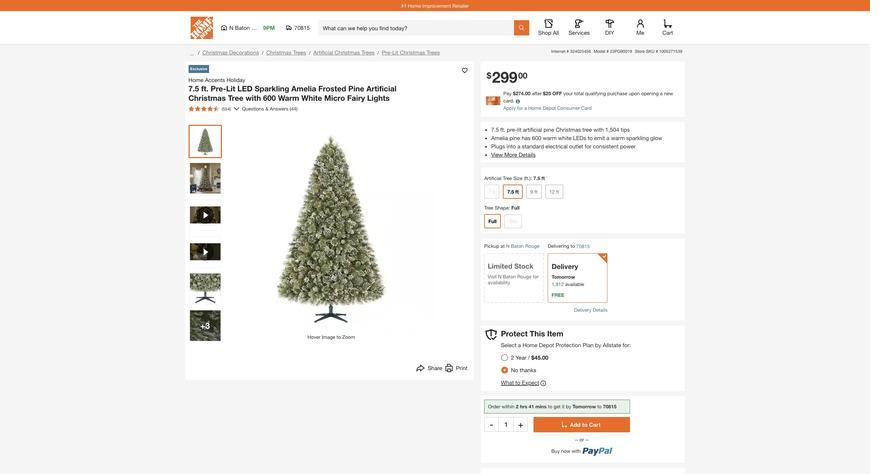Task type: locate. For each thing, give the bounding box(es) containing it.
1 horizontal spatial $
[[513, 91, 516, 96]]

2 trees from the left
[[362, 49, 375, 56]]

protect this item select a home depot protection plan by allstate for:
[[501, 329, 631, 348]]

to down the tree
[[588, 135, 593, 141]]

no thanks
[[511, 367, 537, 373]]

1 vertical spatial delivery
[[575, 307, 592, 313]]

0 vertical spatial :
[[531, 175, 532, 181]]

year
[[516, 354, 527, 361]]

+ inside button
[[519, 419, 524, 429]]

0 horizontal spatial +
[[200, 321, 205, 330]]

0 horizontal spatial trees
[[293, 49, 306, 56]]

n baton rouge button
[[506, 243, 540, 249]]

home accents holiday link
[[189, 76, 248, 84]]

now
[[562, 448, 571, 454]]

thanks
[[520, 367, 537, 373]]

by for item
[[596, 342, 602, 348]]

1 vertical spatial 2
[[516, 404, 519, 410]]

details inside delivery details button
[[593, 307, 608, 313]]

-
[[490, 419, 493, 429]]

0 vertical spatial pre-
[[382, 49, 393, 56]]

delivering
[[548, 243, 570, 249]]

1 vertical spatial by
[[566, 404, 572, 410]]

to inside the 7.5 ft. pre-lit artificial pine christmas tree with 1,504 tips amelia pine has 600 warm white leds to emit a warm sparkling glow plugs into a standard electrical outlet for consistent power view more details
[[588, 135, 593, 141]]

# right model
[[607, 49, 609, 54]]

protection
[[556, 342, 582, 348]]

1 horizontal spatial trees
[[362, 49, 375, 56]]

70815 inside button
[[295, 24, 310, 31]]

1 horizontal spatial :
[[531, 175, 532, 181]]

for right the outlet
[[585, 143, 592, 150]]

home accents holiday pre lit christmas trees 23pg90019 40.2 image
[[190, 273, 221, 304]]

0 horizontal spatial ft.
[[201, 84, 209, 93]]

emit
[[595, 135, 605, 141]]

0 horizontal spatial amelia
[[291, 84, 316, 93]]

7.5 ft. pre-lit artificial pine christmas tree with 1,504 tips amelia pine has 600 warm white leds to emit a warm sparkling glow plugs into a standard electrical outlet for consistent power view more details
[[492, 126, 663, 158]]

n up christmas decorations link
[[230, 24, 234, 31]]

$
[[487, 71, 492, 80], [513, 91, 516, 96], [543, 91, 546, 96]]

tomorrow up 1,912
[[552, 274, 575, 280]]

baton down limited
[[503, 274, 516, 280]]

70815 up ... / christmas decorations / christmas trees / artificial christmas trees / pre-lit christmas trees
[[295, 24, 310, 31]]

model
[[594, 49, 606, 54]]

full down shape
[[489, 218, 497, 224]]

None field
[[499, 417, 514, 432]]

this
[[530, 329, 545, 338]]

0 vertical spatial tomorrow
[[552, 274, 575, 280]]

power
[[621, 143, 636, 150]]

0 vertical spatial amelia
[[291, 84, 316, 93]]

1 vertical spatial for
[[585, 143, 592, 150]]

1 vertical spatial cart
[[590, 421, 601, 428]]

0 horizontal spatial 600
[[263, 93, 276, 103]]

services
[[569, 29, 590, 36]]

1 horizontal spatial #
[[607, 49, 609, 54]]

a inside your total qualifying purchase upon opening a new card.
[[661, 91, 663, 96]]

0 horizontal spatial #
[[567, 49, 569, 54]]

shop all
[[539, 29, 559, 36]]

0 horizontal spatial lit
[[226, 84, 235, 93]]

leds
[[573, 135, 587, 141]]

details inside the 7.5 ft. pre-lit artificial pine christmas tree with 1,504 tips amelia pine has 600 warm white leds to emit a warm sparkling glow plugs into a standard electrical outlet for consistent power view more details
[[519, 151, 536, 158]]

home right the #1
[[408, 3, 421, 9]]

a right emit
[[607, 135, 610, 141]]

by right it
[[566, 404, 572, 410]]

1 horizontal spatial details
[[593, 307, 608, 313]]

warm down 1,504 at right top
[[611, 135, 625, 141]]

/ right year
[[528, 354, 530, 361]]

9pm
[[263, 24, 275, 31]]

ft right 7
[[493, 189, 496, 195]]

0 horizontal spatial cart
[[590, 421, 601, 428]]

with
[[246, 93, 261, 103], [594, 126, 604, 133], [572, 448, 581, 454]]

size
[[514, 175, 523, 181]]

with inside home accents holiday 7.5 ft. pre-lit led sparkling amelia frosted pine artificial christmas tree with 600 warm white micro fairy lights
[[246, 93, 261, 103]]

0 horizontal spatial with
[[246, 93, 261, 103]]

ft inside '12 ft' button
[[556, 189, 559, 195]]

2 left year
[[511, 354, 514, 361]]

ft
[[542, 175, 545, 181], [493, 189, 496, 195], [516, 189, 519, 195], [535, 189, 538, 195], [556, 189, 559, 195]]

2 horizontal spatial trees
[[427, 49, 440, 56]]

0 horizontal spatial pine
[[510, 135, 520, 141]]

2 horizontal spatial #
[[656, 49, 658, 54]]

12 ft
[[550, 189, 559, 195]]

1 vertical spatial 600
[[532, 135, 542, 141]]

1 horizontal spatial n
[[498, 274, 502, 280]]

0 vertical spatial 2
[[511, 354, 514, 361]]

0 vertical spatial tree
[[228, 93, 244, 103]]

tips
[[621, 126, 630, 133]]

amelia
[[291, 84, 316, 93], [492, 135, 508, 141]]

cart inside button
[[590, 421, 601, 428]]

ft for 7.5 ft
[[516, 189, 519, 195]]

2 vertical spatial rouge
[[518, 274, 532, 280]]

by for 2
[[566, 404, 572, 410]]

1 horizontal spatial ft.
[[501, 126, 506, 133]]

ft inside 7 ft button
[[493, 189, 496, 195]]

tomorrow
[[552, 274, 575, 280], [573, 404, 596, 410]]

2 horizontal spatial for
[[585, 143, 592, 150]]

n inside limited stock visit n baton rouge for availability
[[498, 274, 502, 280]]

7.5 down "exclusive" at top left
[[189, 84, 199, 93]]

0 horizontal spatial full
[[489, 218, 497, 224]]

0 horizontal spatial for
[[517, 105, 523, 111]]

0 vertical spatial lit
[[393, 49, 399, 56]]

7.5 ft
[[508, 189, 519, 195]]

answers
[[270, 106, 289, 112]]

for down info icon
[[517, 105, 523, 111]]

1 vertical spatial pine
[[510, 135, 520, 141]]

baton up 'decorations'
[[235, 24, 250, 31]]

1 horizontal spatial 600
[[532, 135, 542, 141]]

tree down led
[[228, 93, 244, 103]]

pre-
[[382, 49, 393, 56], [211, 84, 226, 93]]

a inside protect this item select a home depot protection plan by allstate for:
[[518, 342, 521, 348]]

home up 2 year / $45.00
[[523, 342, 538, 348]]

2 vertical spatial n
[[498, 274, 502, 280]]

electrical
[[546, 143, 568, 150]]

0 horizontal spatial artificial
[[314, 49, 333, 56]]

trees
[[293, 49, 306, 56], [362, 49, 375, 56], [427, 49, 440, 56]]

0 horizontal spatial $
[[487, 71, 492, 80]]

0 vertical spatial ft.
[[201, 84, 209, 93]]

70815 inside "delivering to 70815"
[[577, 243, 590, 249]]

ft. left pre-
[[501, 126, 506, 133]]

1 horizontal spatial 70815
[[577, 243, 590, 249]]

0 horizontal spatial n
[[230, 24, 234, 31]]

to left zoom
[[337, 334, 341, 340]]

600 up standard
[[532, 135, 542, 141]]

1 vertical spatial rouge
[[526, 243, 540, 249]]

cart up the 1005271539
[[663, 29, 673, 36]]

+ for + 3
[[200, 321, 205, 330]]

1 vertical spatial lit
[[226, 84, 235, 93]]

1 horizontal spatial amelia
[[492, 135, 508, 141]]

70815 right delivering
[[577, 243, 590, 249]]

to left 70815 link
[[571, 243, 575, 249]]

rouge up 'decorations'
[[251, 24, 268, 31]]

ft. inside home accents holiday 7.5 ft. pre-lit led sparkling amelia frosted pine artificial christmas tree with 600 warm white micro fairy lights
[[201, 84, 209, 93]]

2 vertical spatial baton
[[503, 274, 516, 280]]

amelia up white
[[291, 84, 316, 93]]

pine down pre-
[[510, 135, 520, 141]]

pickup
[[485, 243, 500, 249]]

# right the internet
[[567, 49, 569, 54]]

delivery inside delivery tomorrow 1,912 available
[[552, 263, 579, 270]]

2 left hrs
[[516, 404, 519, 410]]

home accents holiday pre lit christmas trees 23pg90019 a0.3 image
[[190, 310, 221, 341]]

: right size
[[531, 175, 532, 181]]

warm
[[543, 135, 557, 141], [611, 135, 625, 141]]

lights
[[367, 93, 390, 103]]

by inside protect this item select a home depot protection plan by allstate for:
[[596, 342, 602, 348]]

: up slim
[[509, 205, 510, 211]]

warm up electrical
[[543, 135, 557, 141]]

2
[[511, 354, 514, 361], [516, 404, 519, 410]]

1 vertical spatial +
[[519, 419, 524, 429]]

1 vertical spatial amelia
[[492, 135, 508, 141]]

baton right at at the right of the page
[[511, 243, 524, 249]]

artificial inside home accents holiday 7.5 ft. pre-lit led sparkling amelia frosted pine artificial christmas tree with 600 warm white micro fairy lights
[[367, 84, 397, 93]]

artificial tree size (ft.) : 7.5 ft
[[485, 175, 545, 181]]

2 horizontal spatial 70815
[[603, 404, 617, 410]]

0 vertical spatial artificial
[[314, 49, 333, 56]]

2 vertical spatial artificial
[[485, 175, 502, 181]]

what to expect
[[501, 379, 540, 386]]

1,912
[[552, 281, 564, 287]]

with right now
[[572, 448, 581, 454]]

amelia up plugs
[[492, 135, 508, 141]]

600 down sparkling
[[263, 93, 276, 103]]

order within 2 hrs 41 mins to get it by tomorrow to 70815
[[488, 404, 617, 410]]

0 horizontal spatial details
[[519, 151, 536, 158]]

ft right '9'
[[535, 189, 538, 195]]

# right sku
[[656, 49, 658, 54]]

0 horizontal spatial by
[[566, 404, 572, 410]]

1 vertical spatial n
[[506, 243, 510, 249]]

0 vertical spatial full
[[512, 205, 520, 211]]

1 horizontal spatial by
[[596, 342, 602, 348]]

to up add to cart
[[598, 404, 602, 410]]

glow
[[651, 135, 663, 141]]

1 horizontal spatial warm
[[611, 135, 625, 141]]

or
[[579, 436, 586, 442]]

depot down 25 on the top right of the page
[[543, 105, 556, 111]]

to right what
[[516, 379, 521, 386]]

ft inside 7.5 ft button
[[516, 189, 519, 195]]

70815 up add to cart button
[[603, 404, 617, 410]]

ft for 12 ft
[[556, 189, 559, 195]]

home down "exclusive" at top left
[[189, 76, 203, 83]]

+
[[200, 321, 205, 330], [519, 419, 524, 429]]

home down after on the top right
[[529, 105, 542, 111]]

274.00
[[516, 91, 531, 96]]

depot down item
[[539, 342, 554, 348]]

2 vertical spatial with
[[572, 448, 581, 454]]

3 trees from the left
[[427, 49, 440, 56]]

lit down holiday
[[226, 84, 235, 93]]

1,504
[[606, 126, 620, 133]]

0 horizontal spatial warm
[[543, 135, 557, 141]]

a right 'select'
[[518, 342, 521, 348]]

(ft.)
[[524, 175, 531, 181]]

to left get at the bottom of page
[[548, 404, 553, 410]]

for:
[[623, 342, 631, 348]]

0 horizontal spatial 2
[[511, 354, 514, 361]]

pay
[[504, 91, 512, 96]]

2 year / $45.00
[[511, 354, 549, 361]]

$ 299 00
[[487, 68, 528, 86]]

0 vertical spatial pine
[[544, 126, 555, 133]]

324025456
[[570, 49, 591, 54]]

full up slim
[[512, 205, 520, 211]]

1 warm from the left
[[543, 135, 557, 141]]

add to list image
[[462, 68, 468, 73]]

tomorrow up add to cart
[[573, 404, 596, 410]]

all
[[553, 29, 559, 36]]

0 horizontal spatial 70815
[[295, 24, 310, 31]]

2 horizontal spatial tree
[[503, 175, 512, 181]]

with up emit
[[594, 126, 604, 133]]

pine right artificial
[[544, 126, 555, 133]]

for down stock
[[533, 274, 539, 280]]

a left new
[[661, 91, 663, 96]]

1 horizontal spatial tree
[[485, 205, 494, 211]]

7.5 up plugs
[[492, 126, 499, 133]]

7.5
[[189, 84, 199, 93], [492, 126, 499, 133], [534, 175, 541, 181], [508, 189, 514, 195]]

7.5 down 'artificial tree size (ft.) : 7.5 ft'
[[508, 189, 514, 195]]

ft.
[[201, 84, 209, 93], [501, 126, 506, 133]]

pre- inside ... / christmas decorations / christmas trees / artificial christmas trees / pre-lit christmas trees
[[382, 49, 393, 56]]

1 horizontal spatial full
[[512, 205, 520, 211]]

view
[[492, 151, 503, 158]]

with inside the 7.5 ft. pre-lit artificial pine christmas tree with 1,504 tips amelia pine has 600 warm white leds to emit a warm sparkling glow plugs into a standard electrical outlet for consistent power view more details
[[594, 126, 604, 133]]

1 horizontal spatial 2
[[516, 404, 519, 410]]

2 horizontal spatial with
[[594, 126, 604, 133]]

ft. down accents
[[201, 84, 209, 93]]

plan
[[583, 342, 594, 348]]

25
[[546, 91, 551, 96]]

1 vertical spatial depot
[[539, 342, 554, 348]]

1 vertical spatial details
[[593, 307, 608, 313]]

2 horizontal spatial artificial
[[485, 175, 502, 181]]

lit down what can we help you find today? search box
[[393, 49, 399, 56]]

0 vertical spatial delivery
[[552, 263, 579, 270]]

option group
[[499, 351, 554, 376]]

by right plan
[[596, 342, 602, 348]]

6329750039112 image
[[190, 200, 221, 230]]

n right at at the right of the page
[[506, 243, 510, 249]]

1 vertical spatial ft.
[[501, 126, 506, 133]]

your
[[564, 91, 573, 96]]

with up "questions"
[[246, 93, 261, 103]]

delivery
[[552, 263, 579, 270], [575, 307, 592, 313]]

lit
[[517, 126, 522, 133]]

1 vertical spatial full
[[489, 218, 497, 224]]

1 horizontal spatial with
[[572, 448, 581, 454]]

1 horizontal spatial for
[[533, 274, 539, 280]]

buy now with
[[552, 448, 581, 454]]

pine
[[349, 84, 365, 93]]

delivery down the available
[[575, 307, 592, 313]]

$ right pay
[[513, 91, 516, 96]]

$ left 299
[[487, 71, 492, 80]]

1 vertical spatial 70815
[[577, 243, 590, 249]]

n right visit
[[498, 274, 502, 280]]

ft inside 9 ft button
[[535, 189, 538, 195]]

0 vertical spatial +
[[200, 321, 205, 330]]

1 horizontal spatial lit
[[393, 49, 399, 56]]

full button
[[485, 214, 501, 228]]

... / christmas decorations / christmas trees / artificial christmas trees / pre-lit christmas trees
[[189, 49, 440, 56]]

tree left size
[[503, 175, 512, 181]]

for inside limited stock visit n baton rouge for availability
[[533, 274, 539, 280]]

1 trees from the left
[[293, 49, 306, 56]]

1 vertical spatial :
[[509, 205, 510, 211]]

2 horizontal spatial n
[[506, 243, 510, 249]]

0 horizontal spatial tree
[[228, 93, 244, 103]]

1 horizontal spatial +
[[519, 419, 524, 429]]

info image
[[516, 99, 520, 103]]

rouge down stock
[[518, 274, 532, 280]]

0 vertical spatial n
[[230, 24, 234, 31]]

7 ft
[[489, 189, 496, 195]]

ft down size
[[516, 189, 519, 195]]

depot inside protect this item select a home depot protection plan by allstate for:
[[539, 342, 554, 348]]

7.5 ft button
[[503, 185, 523, 199]]

ft right 12
[[556, 189, 559, 195]]

cart link
[[661, 19, 676, 36]]

fairy
[[347, 93, 365, 103]]

1 horizontal spatial pre-
[[382, 49, 393, 56]]

$ right after on the top right
[[543, 91, 546, 96]]

for inside the 7.5 ft. pre-lit artificial pine christmas tree with 1,504 tips amelia pine has 600 warm white leds to emit a warm sparkling glow plugs into a standard electrical outlet for consistent power view more details
[[585, 143, 592, 150]]

allstate
[[603, 342, 622, 348]]

9 ft
[[531, 189, 538, 195]]

0 vertical spatial 70815
[[295, 24, 310, 31]]

0 vertical spatial 600
[[263, 93, 276, 103]]

/ right 'decorations'
[[262, 50, 264, 56]]

delivery up 1,912
[[552, 263, 579, 270]]

delivering to 70815
[[548, 243, 590, 249]]

1 horizontal spatial cart
[[663, 29, 673, 36]]

image
[[322, 334, 335, 340]]

delivery inside button
[[575, 307, 592, 313]]

cart right add
[[590, 421, 601, 428]]

0 vertical spatial with
[[246, 93, 261, 103]]

option group containing 2 year /
[[499, 351, 554, 376]]

home
[[408, 3, 421, 9], [189, 76, 203, 83], [529, 105, 542, 111], [523, 342, 538, 348]]

no
[[511, 367, 519, 373]]

rouge up stock
[[526, 243, 540, 249]]

artificial inside ... / christmas decorations / christmas trees / artificial christmas trees / pre-lit christmas trees
[[314, 49, 333, 56]]

#
[[567, 49, 569, 54], [607, 49, 609, 54], [656, 49, 658, 54]]

tree left shape
[[485, 205, 494, 211]]



Task type: describe. For each thing, give the bounding box(es) containing it.
23pg90019
[[610, 49, 633, 54]]

tree inside home accents holiday 7.5 ft. pre-lit led sparkling amelia frosted pine artificial christmas tree with 600 warm white micro fairy lights
[[228, 93, 244, 103]]

holiday
[[227, 76, 246, 83]]

ft. inside the 7.5 ft. pre-lit artificial pine christmas tree with 1,504 tips amelia pine has 600 warm white leds to emit a warm sparkling glow plugs into a standard electrical outlet for consistent power view more details
[[501, 126, 506, 133]]

+ 3
[[200, 321, 210, 330]]

led
[[238, 84, 253, 93]]

lit inside ... / christmas decorations / christmas trees / artificial christmas trees / pre-lit christmas trees
[[393, 49, 399, 56]]

christmas inside home accents holiday 7.5 ft. pre-lit led sparkling amelia frosted pine artificial christmas tree with 600 warm white micro fairy lights
[[189, 93, 226, 103]]

sparkling
[[627, 135, 649, 141]]

baton inside limited stock visit n baton rouge for availability
[[503, 274, 516, 280]]

1 # from the left
[[567, 49, 569, 54]]

+ for +
[[519, 419, 524, 429]]

$45.00
[[532, 354, 549, 361]]

7.5 right (ft.) on the right top
[[534, 175, 541, 181]]

delivery details
[[575, 307, 608, 313]]

1 vertical spatial tree
[[503, 175, 512, 181]]

qualifying
[[586, 91, 606, 96]]

purchase
[[608, 91, 628, 96]]

(554) button
[[186, 103, 234, 114]]

store
[[635, 49, 645, 54]]

hover image to zoom button
[[227, 125, 436, 340]]

600 inside home accents holiday 7.5 ft. pre-lit led sparkling amelia frosted pine artificial christmas tree with 600 warm white micro fairy lights
[[263, 93, 276, 103]]

00
[[519, 71, 528, 80]]

ft for 7 ft
[[493, 189, 496, 195]]

view more details link
[[492, 151, 536, 158]]

a right into
[[518, 143, 521, 150]]

0 vertical spatial for
[[517, 105, 523, 111]]

delivery tomorrow 1,912 available
[[552, 263, 585, 287]]

(554) link
[[186, 103, 239, 114]]

delivery for delivery tomorrow 1,912 available
[[552, 263, 579, 270]]

hrs
[[520, 404, 528, 410]]

/ left pre-lit christmas trees link
[[378, 50, 379, 56]]

299
[[492, 68, 518, 86]]

2 vertical spatial tree
[[485, 205, 494, 211]]

7.5 inside the 7.5 ft. pre-lit artificial pine christmas tree with 1,504 tips amelia pine has 600 warm white leds to emit a warm sparkling glow plugs into a standard electrical outlet for consistent power view more details
[[492, 126, 499, 133]]

/ right the christmas trees link
[[309, 50, 311, 56]]

more
[[505, 151, 518, 158]]

600 inside the 7.5 ft. pre-lit artificial pine christmas tree with 1,504 tips amelia pine has 600 warm white leds to emit a warm sparkling glow plugs into a standard electrical outlet for consistent power view more details
[[532, 135, 542, 141]]

mins
[[536, 404, 547, 410]]

to inside button
[[516, 379, 521, 386]]

home accents holiday 7.5 ft. pre-lit led sparkling amelia frosted pine artificial christmas tree with 600 warm white micro fairy lights
[[189, 76, 397, 103]]

share button
[[417, 364, 442, 374]]

expect
[[522, 379, 540, 386]]

(44)
[[290, 106, 298, 112]]

select
[[501, 342, 517, 348]]

hover image to zoom
[[308, 334, 355, 340]]

zoom
[[342, 334, 355, 340]]

0 vertical spatial rouge
[[251, 24, 268, 31]]

/ right ... button
[[198, 50, 200, 56]]

#1 home improvement retailer
[[401, 3, 469, 9]]

to inside "delivering to 70815"
[[571, 243, 575, 249]]

ft right (ft.) on the right top
[[542, 175, 545, 181]]

1 vertical spatial baton
[[511, 243, 524, 249]]

christmas trees link
[[266, 49, 306, 56]]

n baton rouge
[[230, 24, 268, 31]]

to right add
[[583, 421, 588, 428]]

pre- inside home accents holiday 7.5 ft. pre-lit led sparkling amelia frosted pine artificial christmas tree with 600 warm white micro fairy lights
[[211, 84, 226, 93]]

amelia inside the 7.5 ft. pre-lit artificial pine christmas tree with 1,504 tips amelia pine has 600 warm white leds to emit a warm sparkling glow plugs into a standard electrical outlet for consistent power view more details
[[492, 135, 508, 141]]

has
[[522, 135, 531, 141]]

shape
[[495, 205, 509, 211]]

7.5 inside home accents holiday 7.5 ft. pre-lit led sparkling amelia frosted pine artificial christmas tree with 600 warm white micro fairy lights
[[189, 84, 199, 93]]

christmas inside the 7.5 ft. pre-lit artificial pine christmas tree with 1,504 tips amelia pine has 600 warm white leds to emit a warm sparkling glow plugs into a standard electrical outlet for consistent power view more details
[[556, 126, 581, 133]]

sparkling
[[255, 84, 289, 93]]

what
[[501, 379, 514, 386]]

the home depot logo image
[[191, 17, 213, 39]]

delivery for delivery details
[[575, 307, 592, 313]]

lit inside home accents holiday 7.5 ft. pre-lit led sparkling amelia frosted pine artificial christmas tree with 600 warm white micro fairy lights
[[226, 84, 235, 93]]

your total qualifying purchase upon opening a new card.
[[504, 91, 674, 104]]

&
[[266, 106, 269, 112]]

3 # from the left
[[656, 49, 658, 54]]

1 vertical spatial tomorrow
[[573, 404, 596, 410]]

plugs
[[492, 143, 505, 150]]

card.
[[504, 98, 515, 104]]

available
[[566, 281, 585, 287]]

rouge inside limited stock visit n baton rouge for availability
[[518, 274, 532, 280]]

total
[[575, 91, 584, 96]]

$ inside $ 299 00
[[487, 71, 492, 80]]

opening
[[642, 91, 659, 96]]

0 horizontal spatial :
[[509, 205, 510, 211]]

christmas decorations link
[[203, 49, 259, 56]]

add to cart button
[[534, 417, 631, 432]]

home inside home accents holiday 7.5 ft. pre-lit led sparkling amelia frosted pine artificial christmas tree with 600 warm white micro fairy lights
[[189, 76, 203, 83]]

warm
[[278, 93, 299, 103]]

outlet
[[570, 143, 584, 150]]

order
[[488, 404, 501, 410]]

2 warm from the left
[[611, 135, 625, 141]]

artificial christmas trees link
[[314, 49, 375, 56]]

apply for a home depot consumer card link
[[504, 105, 592, 111]]

hover
[[308, 334, 321, 340]]

home accents holiday pre lit christmas trees 23pg90019 64.0 image
[[190, 126, 221, 157]]

stock
[[515, 262, 534, 270]]

2 horizontal spatial $
[[543, 91, 546, 96]]

41
[[529, 404, 534, 410]]

print
[[456, 364, 468, 371]]

- button
[[485, 417, 499, 432]]

improvement
[[423, 3, 451, 9]]

1 horizontal spatial pine
[[544, 126, 555, 133]]

2 vertical spatial 70815
[[603, 404, 617, 410]]

12
[[550, 189, 555, 195]]

limited stock visit n baton rouge for availability
[[488, 262, 539, 285]]

6329914715112 image
[[190, 237, 221, 267]]

with inside button
[[572, 448, 581, 454]]

home inside protect this item select a home depot protection plan by allstate for:
[[523, 342, 538, 348]]

visit
[[488, 274, 497, 280]]

What can we help you find today? search field
[[323, 21, 514, 35]]

full inside full button
[[489, 218, 497, 224]]

tree
[[583, 126, 592, 133]]

pickup at n baton rouge
[[485, 243, 540, 249]]

9 ft button
[[527, 185, 542, 199]]

apply now image
[[486, 96, 504, 105]]

diy
[[606, 29, 615, 36]]

amelia inside home accents holiday 7.5 ft. pre-lit led sparkling amelia frosted pine artificial christmas tree with 600 warm white micro fairy lights
[[291, 84, 316, 93]]

home accents holiday pre lit christmas trees 23pg90019 e1.1 image
[[190, 163, 221, 193]]

limited
[[488, 262, 513, 270]]

70815 link
[[577, 243, 590, 250]]

white
[[559, 135, 572, 141]]

decorations
[[229, 49, 259, 56]]

ft for 9 ft
[[535, 189, 538, 195]]

shop
[[539, 29, 552, 36]]

artificial
[[523, 126, 542, 133]]

0 vertical spatial depot
[[543, 105, 556, 111]]

delivery details button
[[575, 306, 608, 314]]

at
[[501, 243, 505, 249]]

off
[[553, 91, 562, 96]]

4.5 stars image
[[189, 106, 219, 111]]

0 vertical spatial cart
[[663, 29, 673, 36]]

shop all button
[[538, 19, 560, 36]]

2 # from the left
[[607, 49, 609, 54]]

pre-
[[507, 126, 517, 133]]

tree shape : full
[[485, 205, 520, 211]]

internet # 324025456 model # 23pg90019 store sku # 1005271539
[[552, 49, 683, 54]]

a down 274.00
[[525, 105, 527, 111]]

sku
[[646, 49, 655, 54]]

add to cart
[[570, 421, 601, 428]]

frosted
[[319, 84, 346, 93]]

questions
[[242, 106, 264, 112]]

add
[[570, 421, 581, 428]]

what to expect button
[[501, 379, 547, 387]]

retailer
[[453, 3, 469, 9]]

tomorrow inside delivery tomorrow 1,912 available
[[552, 274, 575, 280]]

exclusive
[[190, 66, 207, 71]]

0 vertical spatial baton
[[235, 24, 250, 31]]

7.5 inside button
[[508, 189, 514, 195]]

consumer
[[558, 105, 580, 111]]

buy now with button
[[534, 443, 631, 456]]



Task type: vqa. For each thing, say whether or not it's contained in the screenshot.
with in the button
yes



